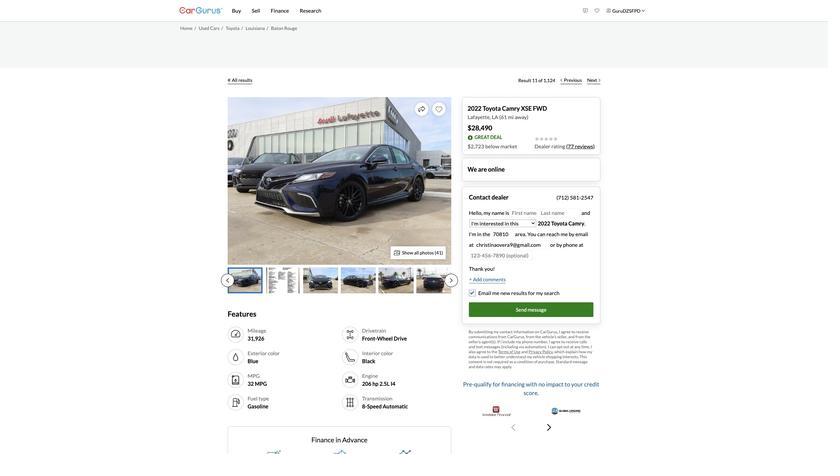 Task type: describe. For each thing, give the bounding box(es) containing it.
below
[[485, 143, 500, 149]]

your
[[572, 381, 583, 388]]

gasoline
[[248, 404, 269, 410]]

to inside the , which explain how my data is used to better understand my vehicle shopping interests. this consent is not required as a condition of purchase. standard message and data rates may apply.
[[490, 355, 494, 360]]

research button
[[295, 0, 327, 21]]

toyota for 2022 toyota camry xse fwd lafayette, la (61 mi away)
[[483, 105, 501, 112]]

8-
[[362, 404, 367, 410]]

1 vertical spatial by
[[557, 242, 562, 248]]

standard
[[556, 360, 572, 365]]

2 horizontal spatial is
[[506, 210, 509, 216]]

send message button
[[469, 303, 594, 317]]

(including
[[501, 345, 518, 350]]

thank
[[469, 266, 484, 272]]

gurudzsfpd
[[613, 8, 641, 13]]

xse
[[521, 105, 532, 112]]

fuel type image
[[230, 398, 241, 408]]

used
[[481, 355, 489, 360]]

gurudzsfpd menu
[[580, 1, 649, 20]]

exterior color image
[[230, 352, 241, 363]]

better
[[494, 355, 505, 360]]

camry for 2022 toyota camry xse fwd lafayette, la (61 mi away)
[[502, 105, 520, 112]]

or by phone at
[[551, 242, 584, 248]]

interior
[[362, 350, 380, 357]]

0 vertical spatial data
[[469, 355, 477, 360]]

my right include on the bottom right
[[516, 340, 521, 345]]

3 / from the left
[[241, 25, 243, 31]]

new
[[501, 290, 510, 297]]

i right number,
[[549, 340, 550, 345]]

show all photos (41) link
[[391, 246, 446, 260]]

at inside area. you can reach me by email at
[[469, 242, 474, 248]]

add comments
[[473, 277, 506, 283]]

if
[[497, 340, 500, 345]]

chevron right image
[[599, 78, 601, 82]]

to right seller,
[[572, 330, 576, 335]]

cargurus logo homepage link link
[[179, 1, 223, 20]]

vehicle's
[[542, 335, 557, 340]]

home / used cars / toyota / louisiana / baton rouge
[[180, 25, 297, 31]]

impact
[[546, 381, 564, 388]]

via
[[519, 345, 524, 350]]

dealer
[[535, 143, 551, 149]]

hello, my name is
[[469, 210, 510, 216]]

.
[[585, 220, 586, 227]]

and up .
[[581, 210, 590, 216]]

privacy policy link
[[529, 350, 553, 355]]

i left ,
[[548, 345, 549, 350]]

and right seller,
[[569, 335, 575, 340]]

. i'm in the
[[469, 220, 586, 237]]

view vehicle photo 2 image
[[266, 268, 301, 294]]

the inside the . i'm in the
[[483, 231, 491, 237]]

search
[[544, 290, 560, 297]]

2 horizontal spatial of
[[539, 78, 543, 83]]

finance for finance
[[271, 7, 289, 14]]

my right how
[[587, 350, 593, 355]]

to up which
[[562, 340, 565, 345]]

1 vertical spatial agree
[[551, 340, 561, 345]]

$2,723 below market
[[468, 143, 517, 149]]

finance button
[[266, 0, 295, 21]]

31,926
[[248, 336, 264, 342]]

finance in advance
[[312, 436, 368, 444]]

206
[[362, 381, 372, 387]]

rouge
[[284, 25, 297, 31]]

1 / from the left
[[194, 25, 196, 31]]

i4
[[391, 381, 396, 387]]

11
[[532, 78, 538, 83]]

policy
[[543, 350, 553, 355]]

used
[[199, 25, 209, 31]]

view vehicle photo 5 image
[[379, 268, 414, 294]]

my left name
[[484, 210, 491, 216]]

mileage 31,926
[[248, 328, 266, 342]]

0 horizontal spatial results
[[238, 77, 252, 83]]

result 11 of 1,124
[[519, 78, 556, 83]]

camry for 2022 toyota camry
[[569, 220, 585, 227]]

1 horizontal spatial cargurus,
[[540, 330, 558, 335]]

contact dealer
[[469, 194, 509, 201]]

terms
[[498, 350, 509, 355]]

finance for finance in advance
[[312, 436, 334, 444]]

fwd
[[533, 105, 547, 112]]

calls
[[580, 340, 587, 345]]

plus image
[[470, 278, 472, 281]]

at inside by submitting my contact information on cargurus, i agree to receive communications from cargurus, from the vehicle's seller, and from the seller's agent(s). if i include my phone number, i agree to receive calls and text messages (including via automation). i can opt out at any time. i also agree to the
[[570, 345, 574, 350]]

rating
[[552, 143, 566, 149]]

you!
[[485, 266, 495, 272]]

hp
[[373, 381, 379, 387]]

in inside the . i'm in the
[[477, 231, 482, 237]]

front-
[[362, 336, 377, 342]]

view vehicle photo 3 image
[[303, 268, 338, 294]]

add
[[473, 277, 482, 283]]

pre-
[[463, 381, 474, 388]]

previous link
[[558, 73, 585, 88]]

all results link
[[228, 73, 252, 88]]

0 vertical spatial agree
[[561, 330, 571, 335]]

chevron double left image
[[228, 78, 231, 82]]

which
[[555, 350, 565, 355]]

financing
[[502, 381, 525, 388]]

0 vertical spatial receive
[[576, 330, 589, 335]]

2547
[[581, 194, 594, 201]]

view vehicle photo 1 image
[[228, 268, 263, 294]]

4 / from the left
[[267, 25, 269, 31]]

First name field
[[511, 208, 538, 218]]

privacy
[[529, 350, 542, 355]]

lafayette,
[[468, 114, 491, 120]]

for inside pre-qualify for financing with no impact to your credit score.
[[493, 381, 501, 388]]

1 horizontal spatial for
[[528, 290, 535, 297]]

vehicle full photo image
[[228, 97, 452, 265]]

online
[[488, 166, 505, 173]]

the left terms
[[492, 350, 498, 355]]

all results
[[232, 77, 252, 83]]

my left vehicle
[[527, 355, 532, 360]]

Last name field
[[540, 208, 580, 218]]

explain
[[566, 350, 578, 355]]

0 horizontal spatial is
[[477, 355, 480, 360]]

mi
[[508, 114, 514, 120]]

gurudzsfpd menu item
[[603, 1, 649, 20]]

can inside area. you can reach me by email at
[[538, 231, 546, 237]]

mpg 32 mpg
[[248, 373, 267, 387]]

we
[[468, 166, 477, 173]]

2 horizontal spatial at
[[579, 242, 584, 248]]

drivetrain front-wheel drive
[[362, 328, 407, 342]]

view vehicle photo 4 image
[[341, 268, 376, 294]]

time.
[[582, 345, 590, 350]]

and right use
[[522, 350, 528, 355]]

next
[[587, 77, 597, 83]]

features
[[228, 310, 257, 319]]

message inside the , which explain how my data is used to better understand my vehicle shopping interests. this consent is not required as a condition of purchase. standard message and data rates may apply.
[[573, 360, 588, 365]]

home
[[180, 25, 193, 31]]

email
[[479, 290, 491, 297]]

0 horizontal spatial me
[[492, 290, 500, 297]]

to down agent(s).
[[487, 350, 491, 355]]

transmission image
[[345, 398, 356, 408]]

send
[[516, 307, 527, 313]]

on
[[535, 330, 540, 335]]

by inside area. you can reach me by email at
[[569, 231, 575, 237]]



Task type: vqa. For each thing, say whether or not it's contained in the screenshot.
"$833"
no



Task type: locate. For each thing, give the bounding box(es) containing it.
message inside button
[[528, 307, 547, 313]]

me left new
[[492, 290, 500, 297]]

0 vertical spatial by
[[569, 231, 575, 237]]

fuel
[[248, 396, 258, 402]]

/ right toyota link
[[241, 25, 243, 31]]

buy
[[232, 7, 241, 14]]

by
[[569, 231, 575, 237], [557, 242, 562, 248]]

mpg right 32
[[255, 381, 267, 387]]

for up send message
[[528, 290, 535, 297]]

0 vertical spatial of
[[539, 78, 543, 83]]

0 horizontal spatial agree
[[477, 350, 487, 355]]

louisiana link
[[246, 25, 265, 31]]

engine image
[[345, 375, 356, 386]]

understand
[[506, 355, 526, 360]]

by
[[469, 330, 473, 335]]

32
[[248, 381, 254, 387]]

1 horizontal spatial at
[[570, 345, 574, 350]]

interior color black
[[362, 350, 393, 365]]

0 vertical spatial toyota
[[226, 25, 240, 31]]

email
[[576, 231, 588, 237]]

is left "used"
[[477, 355, 480, 360]]

0 horizontal spatial camry
[[502, 105, 520, 112]]

phone up terms of use and privacy policy
[[522, 340, 533, 345]]

chevron left image inside previous link
[[561, 78, 563, 82]]

results
[[238, 77, 252, 83], [512, 290, 527, 297]]

by left email
[[569, 231, 575, 237]]

2 vertical spatial of
[[534, 360, 538, 365]]

from left 'on' on the bottom
[[526, 335, 535, 340]]

(712)
[[557, 194, 569, 201]]

mileage image
[[230, 330, 241, 340]]

Email address email field
[[476, 240, 549, 250]]

with
[[526, 381, 538, 388]]

menu bar containing buy
[[223, 0, 580, 21]]

agree right also
[[477, 350, 487, 355]]

0 vertical spatial results
[[238, 77, 252, 83]]

mpg
[[248, 373, 260, 379], [255, 381, 267, 387]]

1 vertical spatial phone
[[522, 340, 533, 345]]

1 horizontal spatial of
[[534, 360, 538, 365]]

can right you
[[538, 231, 546, 237]]

tab list
[[221, 268, 458, 294]]

0 vertical spatial can
[[538, 231, 546, 237]]

i right vehicle's
[[559, 330, 560, 335]]

1 vertical spatial chevron left image
[[511, 424, 515, 432]]

color
[[268, 350, 280, 357], [381, 350, 393, 357]]

0 vertical spatial phone
[[563, 242, 578, 248]]

Phone (optional) telephone field
[[470, 251, 533, 260]]

,
[[553, 350, 554, 355]]

by right or
[[557, 242, 562, 248]]

0 vertical spatial mpg
[[248, 373, 260, 379]]

at right out
[[570, 345, 574, 350]]

in right i'm
[[477, 231, 482, 237]]

receive
[[576, 330, 589, 335], [566, 340, 579, 345]]

2022 toyota camry xse fwd lafayette, la (61 mi away)
[[468, 105, 547, 120]]

2022 up reach
[[538, 220, 551, 227]]

0 horizontal spatial chevron left image
[[511, 424, 515, 432]]

and down also
[[469, 365, 475, 370]]

in left advance in the bottom of the page
[[336, 436, 341, 444]]

2 horizontal spatial from
[[576, 335, 584, 340]]

communications
[[469, 335, 498, 340]]

0 vertical spatial message
[[528, 307, 547, 313]]

phone down email
[[563, 242, 578, 248]]

camry up mi
[[502, 105, 520, 112]]

cargurus, right 'on' on the bottom
[[540, 330, 558, 335]]

toyota link
[[226, 25, 240, 31]]

i'm
[[469, 231, 476, 237]]

great deal
[[475, 135, 502, 140]]

to left your
[[565, 381, 570, 388]]

1 horizontal spatial me
[[561, 231, 568, 237]]

2 horizontal spatial agree
[[561, 330, 571, 335]]

show
[[402, 250, 413, 256]]

this
[[580, 355, 587, 360]]

1 horizontal spatial 2022
[[538, 220, 551, 227]]

of
[[539, 78, 543, 83], [510, 350, 513, 355], [534, 360, 538, 365]]

all
[[414, 250, 419, 256]]

color for interior color black
[[381, 350, 393, 357]]

1 vertical spatial in
[[336, 436, 341, 444]]

1 horizontal spatial color
[[381, 350, 393, 357]]

to inside pre-qualify for financing with no impact to your credit score.
[[565, 381, 570, 388]]

1 vertical spatial finance
[[312, 436, 334, 444]]

$28,490
[[468, 124, 493, 132]]

and inside the , which explain how my data is used to better understand my vehicle shopping interests. this consent is not required as a condition of purchase. standard message and data rates may apply.
[[469, 365, 475, 370]]

0 horizontal spatial message
[[528, 307, 547, 313]]

automation).
[[525, 345, 547, 350]]

is
[[506, 210, 509, 216], [477, 355, 480, 360], [483, 360, 486, 365]]

interests.
[[563, 355, 579, 360]]

color inside interior color black
[[381, 350, 393, 357]]

qualify
[[474, 381, 492, 388]]

toyota right "cars"
[[226, 25, 240, 31]]

menu bar
[[223, 0, 580, 21]]

1 vertical spatial mpg
[[255, 381, 267, 387]]

0 horizontal spatial toyota
[[226, 25, 240, 31]]

/ left baton
[[267, 25, 269, 31]]

toyota down 'last name' field
[[552, 220, 568, 227]]

toyota inside 2022 toyota camry xse fwd lafayette, la (61 mi away)
[[483, 105, 501, 112]]

finance up baton
[[271, 7, 289, 14]]

of right 11 in the right top of the page
[[539, 78, 543, 83]]

color inside the exterior color blue
[[268, 350, 280, 357]]

home link
[[180, 25, 193, 31]]

phone
[[563, 242, 578, 248], [522, 340, 533, 345]]

from up any on the right
[[576, 335, 584, 340]]

drive
[[394, 336, 407, 342]]

drivetrain image
[[345, 330, 356, 340]]

0 vertical spatial finance
[[271, 7, 289, 14]]

deal
[[491, 135, 502, 140]]

1 horizontal spatial results
[[512, 290, 527, 297]]

1 vertical spatial for
[[493, 381, 501, 388]]

2 vertical spatial toyota
[[552, 220, 568, 227]]

photos
[[420, 250, 434, 256]]

i right if
[[501, 340, 502, 345]]

chevron left image
[[561, 78, 563, 82], [511, 424, 515, 432]]

results right new
[[512, 290, 527, 297]]

1,124
[[544, 78, 556, 83]]

transmission
[[362, 396, 393, 402]]

0 horizontal spatial phone
[[522, 340, 533, 345]]

receive up the calls
[[576, 330, 589, 335]]

2 / from the left
[[221, 25, 223, 31]]

Zip code field
[[492, 230, 514, 239]]

1 vertical spatial message
[[573, 360, 588, 365]]

1 horizontal spatial camry
[[569, 220, 585, 227]]

mpg image
[[230, 375, 241, 386]]

me
[[561, 231, 568, 237], [492, 290, 500, 297]]

0 horizontal spatial from
[[498, 335, 507, 340]]

1 vertical spatial 2022
[[538, 220, 551, 227]]

1 horizontal spatial from
[[526, 335, 535, 340]]

cargurus logo homepage link image
[[179, 1, 223, 20]]

can left the opt
[[550, 345, 556, 350]]

agree up out
[[561, 330, 571, 335]]

by submitting my contact information on cargurus, i agree to receive communications from cargurus, from the vehicle's seller, and from the seller's agent(s). if i include my phone number, i agree to receive calls and text messages (including via automation). i can opt out at any time. i also agree to the
[[469, 330, 592, 355]]

share image
[[419, 106, 425, 113]]

gurudzsfpd button
[[603, 1, 649, 20]]

exterior color blue
[[248, 350, 280, 365]]

louisiana
[[246, 25, 265, 31]]

my left search
[[536, 290, 543, 297]]

2022 up lafayette,
[[468, 105, 482, 112]]

of down the privacy at the right
[[534, 360, 538, 365]]

toyota
[[226, 25, 240, 31], [483, 105, 501, 112], [552, 220, 568, 227]]

1 vertical spatial can
[[550, 345, 556, 350]]

3 from from the left
[[576, 335, 584, 340]]

la
[[492, 114, 498, 120]]

2 vertical spatial agree
[[477, 350, 487, 355]]

me inside area. you can reach me by email at
[[561, 231, 568, 237]]

can inside by submitting my contact information on cargurus, i agree to receive communications from cargurus, from the vehicle's seller, and from the seller's agent(s). if i include my phone number, i agree to receive calls and text messages (including via automation). i can opt out at any time. i also agree to the
[[550, 345, 556, 350]]

0 horizontal spatial by
[[557, 242, 562, 248]]

1 horizontal spatial toyota
[[483, 105, 501, 112]]

1 horizontal spatial in
[[477, 231, 482, 237]]

cargurus, up the 'via'
[[508, 335, 526, 340]]

thank you!
[[469, 266, 495, 272]]

, which explain how my data is used to better understand my vehicle shopping interests. this consent is not required as a condition of purchase. standard message and data rates may apply.
[[469, 350, 593, 370]]

at down i'm
[[469, 242, 474, 248]]

chevron left image inside pre-qualify for financing with no impact to your credit score. button
[[511, 424, 515, 432]]

(61
[[499, 114, 507, 120]]

is left the not
[[483, 360, 486, 365]]

email me new results for my search
[[479, 290, 560, 297]]

message right send
[[528, 307, 547, 313]]

or
[[551, 242, 556, 248]]

0 horizontal spatial cargurus,
[[508, 335, 526, 340]]

at down email
[[579, 242, 584, 248]]

receive up explain
[[566, 340, 579, 345]]

of left use
[[510, 350, 513, 355]]

1 vertical spatial toyota
[[483, 105, 501, 112]]

(77
[[567, 143, 574, 149]]

2 horizontal spatial toyota
[[552, 220, 568, 227]]

phone inside by submitting my contact information on cargurus, i agree to receive communications from cargurus, from the vehicle's seller, and from the seller's agent(s). if i include my phone number, i agree to receive calls and text messages (including via automation). i can opt out at any time. i also agree to the
[[522, 340, 533, 345]]

finance left advance in the bottom of the page
[[312, 436, 334, 444]]

0 horizontal spatial for
[[493, 381, 501, 388]]

the up automation).
[[536, 335, 541, 340]]

out
[[564, 345, 570, 350]]

seller,
[[558, 335, 568, 340]]

2022 inside 2022 toyota camry xse fwd lafayette, la (61 mi away)
[[468, 105, 482, 112]]

i right "time."
[[591, 345, 592, 350]]

color for exterior color blue
[[268, 350, 280, 357]]

black
[[362, 358, 375, 365]]

/
[[194, 25, 196, 31], [221, 25, 223, 31], [241, 25, 243, 31], [267, 25, 269, 31]]

0 vertical spatial camry
[[502, 105, 520, 112]]

my left contact
[[494, 330, 499, 335]]

(41)
[[435, 250, 443, 256]]

name
[[492, 210, 505, 216]]

1 vertical spatial receive
[[566, 340, 579, 345]]

color right exterior
[[268, 350, 280, 357]]

0 vertical spatial in
[[477, 231, 482, 237]]

result
[[519, 78, 532, 83]]

sell button
[[247, 0, 266, 21]]

2022 for 2022 toyota camry
[[538, 220, 551, 227]]

of inside the , which explain how my data is used to better understand my vehicle shopping interests. this consent is not required as a condition of purchase. standard message and data rates may apply.
[[534, 360, 538, 365]]

to right "used"
[[490, 355, 494, 360]]

prev page image
[[226, 278, 229, 284]]

1 horizontal spatial is
[[483, 360, 486, 365]]

type
[[259, 396, 269, 402]]

camry inside 2022 toyota camry xse fwd lafayette, la (61 mi away)
[[502, 105, 520, 112]]

me up or by phone at
[[561, 231, 568, 237]]

required
[[494, 360, 509, 365]]

mpg up 32
[[248, 373, 260, 379]]

camry up email
[[569, 220, 585, 227]]

chevron down image
[[642, 9, 646, 12]]

seller's
[[469, 340, 481, 345]]

data left rates on the bottom right of the page
[[476, 365, 484, 370]]

0 horizontal spatial of
[[510, 350, 513, 355]]

all
[[232, 77, 238, 83]]

1 horizontal spatial message
[[573, 360, 588, 365]]

0 horizontal spatial finance
[[271, 7, 289, 14]]

1 vertical spatial results
[[512, 290, 527, 297]]

data down text
[[469, 355, 477, 360]]

0 horizontal spatial color
[[268, 350, 280, 357]]

color down wheel
[[381, 350, 393, 357]]

0 vertical spatial chevron left image
[[561, 78, 563, 82]]

toyota for 2022 toyota camry
[[552, 220, 568, 227]]

interior color image
[[345, 352, 356, 363]]

0 horizontal spatial can
[[538, 231, 546, 237]]

1 horizontal spatial chevron left image
[[561, 78, 563, 82]]

sell
[[252, 7, 260, 14]]

user icon image
[[607, 8, 611, 13]]

toyota up 'la'
[[483, 105, 501, 112]]

1 horizontal spatial phone
[[563, 242, 578, 248]]

message
[[528, 307, 547, 313], [573, 360, 588, 365]]

message down how
[[573, 360, 588, 365]]

market
[[501, 143, 517, 149]]

number,
[[534, 340, 548, 345]]

0 vertical spatial 2022
[[468, 105, 482, 112]]

1 vertical spatial data
[[476, 365, 484, 370]]

0 vertical spatial me
[[561, 231, 568, 237]]

pre-qualify for financing with no impact to your credit score. button
[[462, 378, 601, 438]]

1 horizontal spatial agree
[[551, 340, 561, 345]]

next page image
[[450, 278, 453, 284]]

add comments button
[[469, 276, 506, 284]]

is right name
[[506, 210, 509, 216]]

add a car review image
[[584, 8, 588, 13]]

from up (including at the right
[[498, 335, 507, 340]]

wheel
[[377, 336, 393, 342]]

1 horizontal spatial can
[[550, 345, 556, 350]]

chevron right image
[[547, 424, 551, 432]]

blue
[[248, 358, 259, 365]]

you
[[528, 231, 537, 237]]

0 vertical spatial for
[[528, 290, 535, 297]]

2022 for 2022 toyota camry xse fwd lafayette, la (61 mi away)
[[468, 105, 482, 112]]

1 horizontal spatial by
[[569, 231, 575, 237]]

0 horizontal spatial at
[[469, 242, 474, 248]]

the right i'm
[[483, 231, 491, 237]]

1 from from the left
[[498, 335, 507, 340]]

saved cars image
[[595, 8, 600, 13]]

2 from from the left
[[526, 335, 535, 340]]

pre-qualify for financing with no impact to your credit score.
[[463, 381, 600, 397]]

apply.
[[502, 365, 512, 370]]

results right all
[[238, 77, 252, 83]]

purchase.
[[539, 360, 555, 365]]

in
[[477, 231, 482, 237], [336, 436, 341, 444]]

1 color from the left
[[268, 350, 280, 357]]

automatic
[[383, 404, 408, 410]]

view vehicle photo 6 image
[[416, 268, 452, 294]]

1 vertical spatial camry
[[569, 220, 585, 227]]

0 horizontal spatial 2022
[[468, 105, 482, 112]]

/ right "cars"
[[221, 25, 223, 31]]

for right qualify at the right bottom of page
[[493, 381, 501, 388]]

/ left used at the left of the page
[[194, 25, 196, 31]]

agree
[[561, 330, 571, 335], [551, 340, 561, 345], [477, 350, 487, 355]]

fuel type gasoline
[[248, 396, 269, 410]]

0 horizontal spatial in
[[336, 436, 341, 444]]

1 vertical spatial of
[[510, 350, 513, 355]]

the up "time."
[[585, 335, 591, 340]]

1 horizontal spatial finance
[[312, 436, 334, 444]]

finance inside popup button
[[271, 7, 289, 14]]

2 color from the left
[[381, 350, 393, 357]]

1 vertical spatial me
[[492, 290, 500, 297]]

speed
[[367, 404, 382, 410]]

and left text
[[469, 345, 475, 350]]

we are online
[[468, 166, 505, 173]]

shopping
[[546, 355, 562, 360]]

agree up ,
[[551, 340, 561, 345]]

buy button
[[227, 0, 247, 21]]



